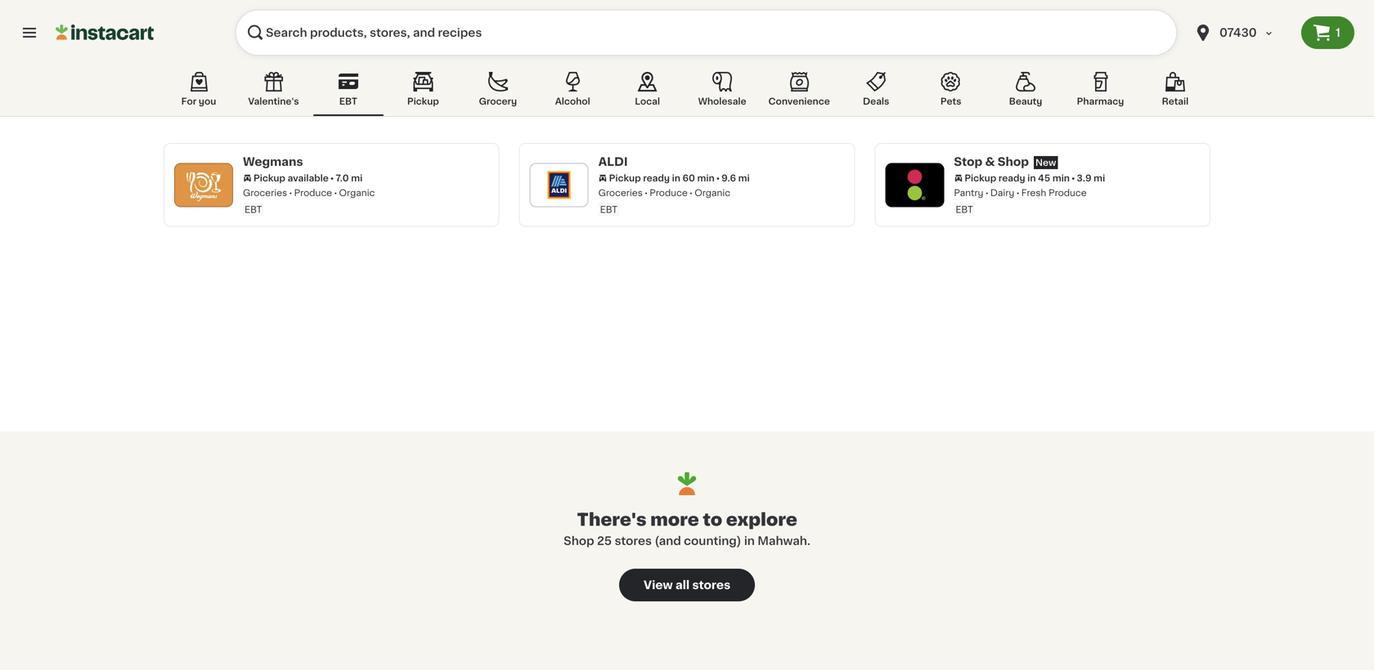 Task type: vqa. For each thing, say whether or not it's contained in the screenshot.
Produce link
no



Task type: locate. For each thing, give the bounding box(es) containing it.
mi right 9.6
[[738, 174, 750, 183]]

aldi
[[599, 156, 628, 168]]

mi for aldi
[[738, 174, 750, 183]]

grocery
[[479, 97, 517, 106]]

organic
[[339, 189, 375, 198], [695, 189, 731, 198]]

2 horizontal spatial in
[[1028, 174, 1036, 183]]

1 horizontal spatial in
[[744, 536, 755, 547]]

pickup for pickup available
[[254, 174, 285, 183]]

1 horizontal spatial min
[[1053, 174, 1070, 183]]

None search field
[[236, 10, 1177, 56]]

produce
[[294, 189, 332, 198], [650, 189, 688, 198], [1049, 189, 1087, 198]]

ready left 60
[[643, 174, 670, 183]]

shop
[[998, 156, 1029, 168], [564, 536, 594, 547]]

1 horizontal spatial mi
[[738, 174, 750, 183]]

mi right 7.0
[[351, 174, 363, 183]]

min right 60
[[697, 174, 715, 183]]

1 vertical spatial stores
[[692, 580, 731, 592]]

beauty
[[1009, 97, 1043, 106]]

in for 60
[[672, 174, 681, 183]]

1 mi from the left
[[351, 174, 363, 183]]

stores right all
[[692, 580, 731, 592]]

2 ready from the left
[[999, 174, 1026, 183]]

groceries produce organic ebt down pickup ready in 60 min
[[599, 189, 731, 214]]

1 organic from the left
[[339, 189, 375, 198]]

retail button
[[1140, 69, 1211, 116]]

ready up the dairy
[[999, 174, 1026, 183]]

ebt down aldi
[[600, 205, 618, 214]]

ready
[[643, 174, 670, 183], [999, 174, 1026, 183]]

0 horizontal spatial stores
[[615, 536, 652, 547]]

ebt down pickup available
[[245, 205, 262, 214]]

explore
[[726, 512, 797, 529]]

mahwah.
[[758, 536, 811, 547]]

25
[[597, 536, 612, 547]]

0 horizontal spatial shop
[[564, 536, 594, 547]]

pickup up pantry
[[965, 174, 997, 183]]

instacart image
[[56, 23, 154, 43]]

shop up pickup ready in 45 min
[[998, 156, 1029, 168]]

ebt button
[[313, 69, 384, 116]]

ebt inside pantry dairy fresh produce ebt
[[956, 205, 973, 214]]

0 horizontal spatial groceries produce organic ebt
[[243, 189, 375, 214]]

in down explore
[[744, 536, 755, 547]]

mi for wegmans
[[351, 174, 363, 183]]

shop inside there's more to explore shop 25 stores (and counting) in mahwah.
[[564, 536, 594, 547]]

alcohol
[[555, 97, 590, 106]]

to
[[703, 512, 723, 529]]

there's
[[577, 512, 647, 529]]

pickup down wegmans
[[254, 174, 285, 183]]

1 groceries from the left
[[243, 189, 287, 198]]

counting)
[[684, 536, 742, 547]]

for you
[[181, 97, 216, 106]]

2 horizontal spatial mi
[[1094, 174, 1105, 183]]

2 organic from the left
[[695, 189, 731, 198]]

groceries produce organic ebt
[[243, 189, 375, 214], [599, 189, 731, 214]]

7.0 mi
[[336, 174, 363, 183]]

groceries down aldi
[[599, 189, 643, 198]]

produce down available
[[294, 189, 332, 198]]

pickup
[[407, 97, 439, 106], [254, 174, 285, 183], [609, 174, 641, 183], [965, 174, 997, 183]]

0 vertical spatial stores
[[615, 536, 652, 547]]

pickup for pickup ready in 60 min
[[609, 174, 641, 183]]

1 horizontal spatial ready
[[999, 174, 1026, 183]]

dairy
[[991, 189, 1015, 198]]

available
[[288, 174, 329, 183]]

in
[[672, 174, 681, 183], [1028, 174, 1036, 183], [744, 536, 755, 547]]

2 horizontal spatial produce
[[1049, 189, 1087, 198]]

min
[[697, 174, 715, 183], [1053, 174, 1070, 183]]

organic down 7.0 mi
[[339, 189, 375, 198]]

0 horizontal spatial min
[[697, 174, 715, 183]]

1 produce from the left
[[294, 189, 332, 198]]

stop
[[954, 156, 983, 168]]

0 horizontal spatial produce
[[294, 189, 332, 198]]

1 horizontal spatial groceries produce organic ebt
[[599, 189, 731, 214]]

0 vertical spatial shop
[[998, 156, 1029, 168]]

1 horizontal spatial groceries
[[599, 189, 643, 198]]

in left 45
[[1028, 174, 1036, 183]]

groceries produce organic ebt down available
[[243, 189, 375, 214]]

07430 button
[[1194, 10, 1292, 56]]

ebt
[[339, 97, 357, 106], [245, 205, 262, 214], [600, 205, 618, 214], [956, 205, 973, 214]]

1 horizontal spatial produce
[[650, 189, 688, 198]]

in for 45
[[1028, 174, 1036, 183]]

pets
[[941, 97, 962, 106]]

ready for produce
[[643, 174, 670, 183]]

shop categories tab list
[[164, 69, 1211, 116]]

pickup ready in 45 min
[[965, 174, 1070, 183]]

1 min from the left
[[697, 174, 715, 183]]

produce down pickup ready in 60 min
[[650, 189, 688, 198]]

3.9
[[1077, 174, 1092, 183]]

45
[[1038, 174, 1051, 183]]

Search field
[[236, 10, 1177, 56]]

pickup inside button
[[407, 97, 439, 106]]

mi
[[351, 174, 363, 183], [738, 174, 750, 183], [1094, 174, 1105, 183]]

min right 45
[[1053, 174, 1070, 183]]

view
[[644, 580, 673, 592]]

0 horizontal spatial groceries
[[243, 189, 287, 198]]

ebt inside button
[[339, 97, 357, 106]]

more
[[650, 512, 699, 529]]

3 produce from the left
[[1049, 189, 1087, 198]]

stores right '25'
[[615, 536, 652, 547]]

0 horizontal spatial ready
[[643, 174, 670, 183]]

1 horizontal spatial stores
[[692, 580, 731, 592]]

groceries for aldi
[[599, 189, 643, 198]]

wholesale button
[[687, 69, 758, 116]]

1 ready from the left
[[643, 174, 670, 183]]

in left 60
[[672, 174, 681, 183]]

0 horizontal spatial in
[[672, 174, 681, 183]]

pickup button
[[388, 69, 458, 116]]

stores
[[615, 536, 652, 547], [692, 580, 731, 592]]

2 groceries from the left
[[599, 189, 643, 198]]

2 groceries produce organic ebt from the left
[[599, 189, 731, 214]]

1
[[1336, 27, 1341, 38]]

mi right "3.9"
[[1094, 174, 1105, 183]]

2 min from the left
[[1053, 174, 1070, 183]]

convenience button
[[762, 69, 837, 116]]

1 horizontal spatial organic
[[695, 189, 731, 198]]

for
[[181, 97, 197, 106]]

in inside there's more to explore shop 25 stores (and counting) in mahwah.
[[744, 536, 755, 547]]

0 horizontal spatial organic
[[339, 189, 375, 198]]

ebt right valentine's
[[339, 97, 357, 106]]

local
[[635, 97, 660, 106]]

shop left '25'
[[564, 536, 594, 547]]

produce down "3.9"
[[1049, 189, 1087, 198]]

valentine's button
[[238, 69, 309, 116]]

organic down 9.6
[[695, 189, 731, 198]]

produce inside pantry dairy fresh produce ebt
[[1049, 189, 1087, 198]]

groceries down pickup available
[[243, 189, 287, 198]]

pickup left grocery at the left top of page
[[407, 97, 439, 106]]

min for pickup ready in 45 min
[[1053, 174, 1070, 183]]

2 mi from the left
[[738, 174, 750, 183]]

1 groceries produce organic ebt from the left
[[243, 189, 375, 214]]

groceries
[[243, 189, 287, 198], [599, 189, 643, 198]]

ebt down pantry
[[956, 205, 973, 214]]

1 vertical spatial shop
[[564, 536, 594, 547]]

pickup for pickup
[[407, 97, 439, 106]]

2 produce from the left
[[650, 189, 688, 198]]

pickup down aldi
[[609, 174, 641, 183]]

0 horizontal spatial mi
[[351, 174, 363, 183]]



Task type: describe. For each thing, give the bounding box(es) containing it.
ready for dairy
[[999, 174, 1026, 183]]

(and
[[655, 536, 681, 547]]

groceries for wegmans
[[243, 189, 287, 198]]

for you button
[[164, 69, 234, 116]]

9.6 mi
[[722, 174, 750, 183]]

grocery button
[[463, 69, 533, 116]]

convenience
[[769, 97, 830, 106]]

3 mi from the left
[[1094, 174, 1105, 183]]

new
[[1036, 158, 1056, 167]]

valentine's
[[248, 97, 299, 106]]

wegmans logo image
[[182, 163, 226, 207]]

all
[[676, 580, 690, 592]]

alcohol button
[[538, 69, 608, 116]]

1 horizontal spatial shop
[[998, 156, 1029, 168]]

deals button
[[841, 69, 912, 116]]

9.6
[[722, 174, 736, 183]]

60
[[683, 174, 695, 183]]

organic for aldi
[[695, 189, 731, 198]]

beauty button
[[991, 69, 1061, 116]]

view all stores
[[644, 580, 731, 592]]

produce for wegmans
[[294, 189, 332, 198]]

min for pickup ready in 60 min
[[697, 174, 715, 183]]

pets button
[[916, 69, 986, 116]]

pantry
[[954, 189, 984, 198]]

pickup ready in 60 min
[[609, 174, 715, 183]]

retail
[[1162, 97, 1189, 106]]

fresh
[[1022, 189, 1047, 198]]

stores inside there's more to explore shop 25 stores (and counting) in mahwah.
[[615, 536, 652, 547]]

07430
[[1220, 27, 1257, 38]]

stop & shop logo image
[[893, 163, 937, 207]]

deals
[[863, 97, 890, 106]]

local button
[[612, 69, 683, 116]]

pharmacy button
[[1066, 69, 1136, 116]]

3.9 mi
[[1077, 174, 1105, 183]]

view all stores link
[[619, 569, 755, 602]]

1 button
[[1302, 16, 1355, 49]]

aldi logo image
[[537, 163, 581, 207]]

7.0
[[336, 174, 349, 183]]

&
[[985, 156, 995, 168]]

you
[[199, 97, 216, 106]]

organic for wegmans
[[339, 189, 375, 198]]

pickup for pickup ready in 45 min
[[965, 174, 997, 183]]

pantry dairy fresh produce ebt
[[954, 189, 1087, 214]]

pharmacy
[[1077, 97, 1124, 106]]

stop & shop new
[[954, 156, 1056, 168]]

groceries produce organic ebt for aldi
[[599, 189, 731, 214]]

wegmans
[[243, 156, 303, 168]]

view all stores button
[[619, 569, 755, 602]]

stores inside button
[[692, 580, 731, 592]]

groceries produce organic ebt for wegmans
[[243, 189, 375, 214]]

produce for aldi
[[650, 189, 688, 198]]

wholesale
[[698, 97, 747, 106]]

pickup available
[[254, 174, 329, 183]]

there's more to explore shop 25 stores (and counting) in mahwah.
[[564, 512, 811, 547]]



